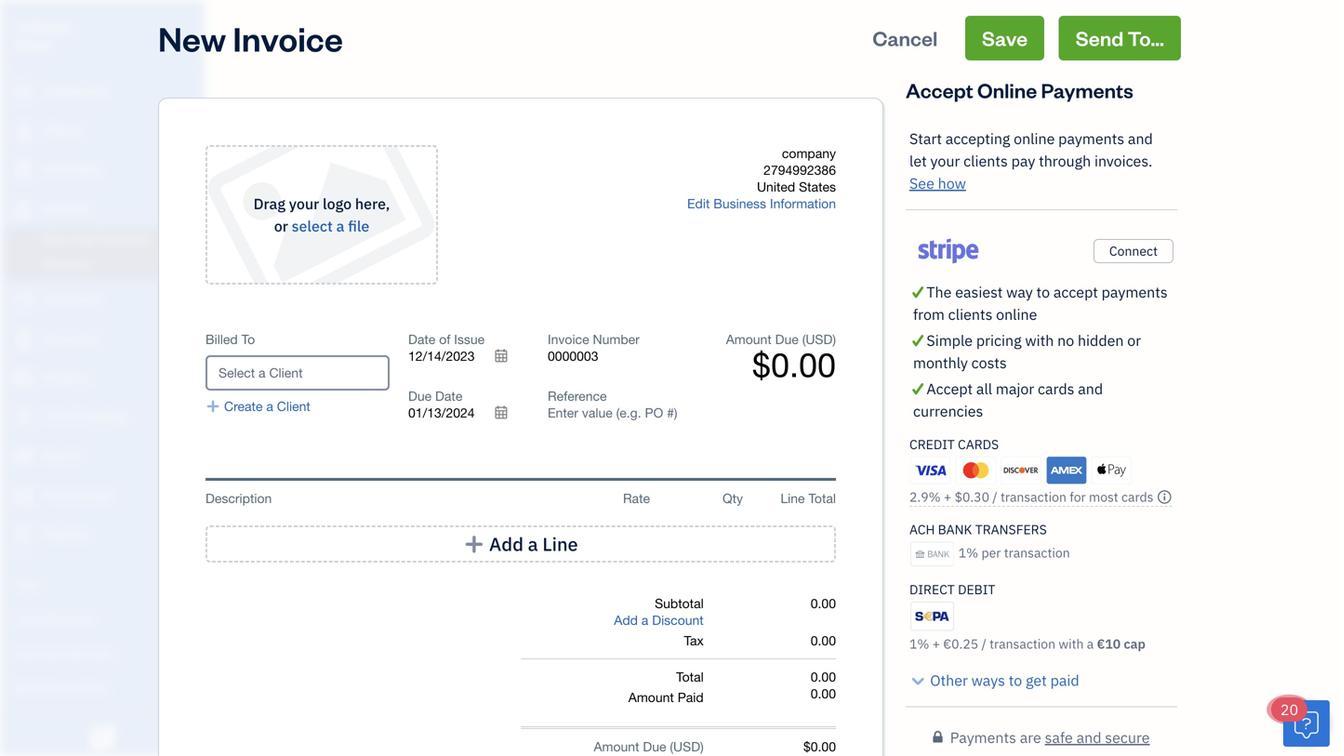 Task type: describe. For each thing, give the bounding box(es) containing it.
2.9% + $0.30 / transaction for most cards
[[910, 489, 1154, 506]]

main element
[[0, 0, 251, 756]]

check image for simple pricing with no hidden or monthly costs
[[910, 329, 927, 352]]

drag
[[254, 194, 285, 213]]

other
[[930, 671, 968, 690]]

items and services
[[14, 645, 112, 660]]

issue
[[454, 332, 485, 347]]

chevrondown image
[[910, 669, 927, 692]]

united
[[757, 179, 795, 194]]

transaction for for
[[1001, 489, 1067, 506]]

2794992386
[[764, 162, 836, 178]]

Issue date in MM/DD/YYYY format text field
[[408, 348, 520, 364]]

mastercard image
[[956, 457, 996, 484]]

1 horizontal spatial payments
[[1041, 77, 1134, 103]]

and inside start accepting online payments and let your clients pay through invoices. see how
[[1128, 129, 1153, 148]]

,
[[386, 194, 390, 213]]

american express image
[[1047, 457, 1087, 484]]

+ for 2.9%
[[944, 489, 952, 506]]

other ways to get paid
[[930, 671, 1080, 690]]

company 2794992386 united states edit business information
[[687, 146, 836, 211]]

discount
[[652, 613, 704, 628]]

no
[[1058, 331, 1075, 350]]

) for amount due ( usd )
[[701, 739, 704, 754]]

1 vertical spatial with
[[1059, 635, 1084, 653]]

safe and secure link
[[1045, 728, 1150, 747]]

0 vertical spatial line
[[781, 491, 805, 506]]

check image for the easiest way to accept payments from clients online
[[910, 281, 927, 303]]

company for company 2794992386 united states edit business information
[[782, 146, 836, 161]]

reference
[[548, 388, 607, 404]]

cancel button
[[856, 16, 955, 60]]

1 0.00 from the top
[[811, 596, 836, 611]]

wepay image
[[910, 233, 988, 270]]

invoice number
[[548, 332, 640, 347]]

per
[[982, 545, 1001, 562]]

line total
[[781, 491, 836, 506]]

ach bank transfers
[[910, 521, 1047, 538]]

0 vertical spatial date
[[408, 332, 436, 347]]

invoice image
[[12, 200, 34, 219]]

create
[[224, 399, 263, 414]]

bank image
[[911, 602, 954, 631]]

01/13/2024
[[408, 405, 475, 420]]

expense image
[[12, 330, 34, 349]]

way
[[1007, 282, 1033, 302]]

visa image
[[911, 457, 951, 484]]

apps
[[14, 576, 42, 592]]

Reference Number text field
[[548, 405, 679, 421]]

amount due ( usd )
[[594, 739, 704, 754]]

1% + €0.25 / transaction with a €10 cap
[[910, 635, 1146, 653]]

team members
[[14, 611, 95, 626]]

send to...
[[1076, 25, 1165, 51]]

online inside start accepting online payments and let your clients pay through invoices. see how
[[1014, 129, 1055, 148]]

items and services link
[[5, 637, 199, 670]]

description
[[206, 491, 272, 506]]

pricing
[[977, 331, 1022, 350]]

payments inside start accepting online payments and let your clients pay through invoices. see how
[[1059, 129, 1125, 148]]

of
[[439, 332, 451, 347]]

line inside button
[[543, 532, 578, 556]]

clients for accepting
[[964, 151, 1008, 171]]

qty
[[723, 491, 743, 506]]

payment image
[[12, 291, 34, 310]]

chart image
[[12, 486, 34, 505]]

info image
[[1157, 490, 1172, 505]]

how
[[938, 173, 966, 193]]

file
[[348, 216, 370, 236]]

$0.00 inside amount due ( usd ) $0.00
[[752, 345, 836, 384]]

hidden
[[1078, 331, 1124, 350]]

create a client button
[[206, 398, 311, 415]]

online
[[978, 77, 1037, 103]]

4 0.00 from the top
[[811, 686, 836, 701]]

paid
[[1051, 671, 1080, 690]]

due inside due date 01/13/2024
[[408, 388, 432, 404]]

ach
[[910, 521, 935, 538]]

20 button
[[1272, 698, 1330, 747]]

with inside simple pricing with no hidden or monthly costs
[[1025, 331, 1054, 350]]

bank image
[[911, 542, 954, 566]]

/ for $0.30
[[993, 489, 998, 506]]

dashboard image
[[12, 83, 34, 101]]

here
[[355, 194, 386, 213]]

cards
[[958, 436, 999, 453]]

usd for amount due ( usd )
[[674, 739, 701, 754]]

add inside add a line button
[[489, 532, 524, 556]]

simple pricing with no hidden or monthly costs
[[913, 331, 1141, 373]]

transaction for with
[[990, 635, 1056, 653]]

1% for 1% + €0.25 / transaction with a €10 cap
[[910, 635, 930, 653]]

edit
[[687, 196, 710, 211]]

see how link
[[910, 173, 966, 193]]

01/13/2024 button
[[408, 405, 520, 421]]

let
[[910, 151, 927, 171]]

see
[[910, 173, 935, 193]]

start accepting online payments and let your clients pay through invoices. see how
[[910, 129, 1153, 193]]

the
[[927, 282, 952, 302]]

and inside accept all major cards and currencies
[[1078, 379, 1103, 399]]

save
[[982, 25, 1028, 51]]

amount due ( usd ) $0.00
[[726, 332, 836, 384]]

direct
[[910, 581, 955, 598]]

2.9%
[[910, 489, 941, 506]]

secure
[[1105, 728, 1150, 747]]

subtotal add a discount tax
[[614, 596, 704, 648]]

0 horizontal spatial invoice
[[233, 16, 343, 60]]

cards inside accept all major cards and currencies
[[1038, 379, 1075, 399]]

easiest
[[956, 282, 1003, 302]]

team
[[14, 611, 43, 626]]

date inside due date 01/13/2024
[[435, 388, 463, 404]]

states
[[799, 179, 836, 194]]

apps link
[[5, 568, 199, 601]]

discover image
[[1001, 457, 1041, 484]]

) for amount due ( usd ) $0.00
[[833, 332, 836, 347]]

accept all major cards and currencies
[[913, 379, 1103, 421]]

bank connections
[[14, 680, 109, 695]]

timer image
[[12, 408, 34, 427]]

billed
[[206, 332, 238, 347]]

drag your logo here , or select a file
[[254, 194, 390, 236]]

online inside the easiest way to accept payments from clients online
[[996, 305, 1038, 324]]

plus image for create a client
[[206, 398, 221, 415]]

amount inside total amount paid
[[629, 690, 674, 705]]

subtotal
[[655, 596, 704, 611]]

create a client
[[224, 399, 311, 414]]

credit cards
[[910, 436, 999, 453]]

due for amount due ( usd ) $0.00
[[775, 332, 799, 347]]

paid
[[678, 690, 704, 705]]

accepting
[[946, 129, 1011, 148]]

major
[[996, 379, 1035, 399]]

1 horizontal spatial total
[[809, 491, 836, 506]]

payments inside the easiest way to accept payments from clients online
[[1102, 282, 1168, 302]]

€10
[[1097, 635, 1121, 653]]

$0.30
[[955, 489, 990, 506]]

your inside start accepting online payments and let your clients pay through invoices. see how
[[931, 151, 960, 171]]

members
[[46, 611, 95, 626]]

rate
[[623, 491, 650, 506]]



Task type: vqa. For each thing, say whether or not it's contained in the screenshot.
More
no



Task type: locate. For each thing, give the bounding box(es) containing it.
1 horizontal spatial invoice
[[548, 332, 589, 347]]

0 vertical spatial check image
[[910, 281, 927, 303]]

1 vertical spatial or
[[1128, 331, 1141, 350]]

and down hidden
[[1078, 379, 1103, 399]]

0 horizontal spatial total
[[676, 669, 704, 685]]

number
[[593, 332, 640, 347]]

owner
[[15, 37, 52, 52]]

your up how
[[931, 151, 960, 171]]

1 vertical spatial usd
[[674, 739, 701, 754]]

2 vertical spatial amount
[[594, 739, 639, 754]]

or
[[274, 216, 288, 236], [1128, 331, 1141, 350]]

0 horizontal spatial usd
[[674, 739, 701, 754]]

and right safe
[[1077, 728, 1102, 747]]

2 vertical spatial due
[[643, 739, 667, 754]]

from
[[913, 305, 945, 324]]

online down way in the right of the page
[[996, 305, 1038, 324]]

3 0.00 from the top
[[811, 669, 836, 685]]

1 vertical spatial your
[[289, 194, 319, 213]]

or right hidden
[[1128, 331, 1141, 350]]

0 vertical spatial total
[[809, 491, 836, 506]]

to
[[242, 332, 255, 347]]

add a line button
[[206, 526, 836, 563]]

total
[[809, 491, 836, 506], [676, 669, 704, 685]]

1 vertical spatial )
[[701, 739, 704, 754]]

add a line
[[489, 532, 578, 556]]

connect
[[1110, 242, 1158, 260]]

1 horizontal spatial cards
[[1122, 489, 1154, 506]]

0 horizontal spatial plus image
[[206, 398, 221, 415]]

0 vertical spatial 1%
[[959, 545, 979, 562]]

usd for amount due ( usd ) $0.00
[[806, 332, 833, 347]]

1 horizontal spatial with
[[1059, 635, 1084, 653]]

cards right major at right bottom
[[1038, 379, 1075, 399]]

bank
[[14, 680, 41, 695]]

0 vertical spatial )
[[833, 332, 836, 347]]

pay
[[1012, 151, 1036, 171]]

total inside total amount paid
[[676, 669, 704, 685]]

1 vertical spatial check image
[[910, 329, 927, 352]]

estimate image
[[12, 161, 34, 180]]

1 vertical spatial invoice
[[548, 332, 589, 347]]

0 horizontal spatial or
[[274, 216, 288, 236]]

save button
[[966, 16, 1045, 60]]

for
[[1070, 489, 1086, 506]]

/ right €0.25
[[982, 635, 987, 653]]

plus image left create
[[206, 398, 221, 415]]

0 horizontal spatial add
[[489, 532, 524, 556]]

0 vertical spatial add
[[489, 532, 524, 556]]

transfers
[[976, 521, 1047, 538]]

resource center badge image
[[1284, 700, 1330, 747]]

1 vertical spatial accept
[[927, 379, 973, 399]]

( inside amount due ( usd ) $0.00
[[802, 332, 806, 347]]

1 horizontal spatial or
[[1128, 331, 1141, 350]]

total up paid
[[676, 669, 704, 685]]

0 vertical spatial $0.00
[[752, 345, 836, 384]]

0 vertical spatial clients
[[964, 151, 1008, 171]]

0 horizontal spatial /
[[982, 635, 987, 653]]

0 vertical spatial your
[[931, 151, 960, 171]]

and right items
[[45, 645, 65, 660]]

plus image inside add a line button
[[464, 535, 485, 553]]

0 vertical spatial +
[[944, 489, 952, 506]]

1 horizontal spatial /
[[993, 489, 998, 506]]

1 horizontal spatial +
[[944, 489, 952, 506]]

plus image left add a line
[[464, 535, 485, 553]]

2 vertical spatial transaction
[[990, 635, 1056, 653]]

company inside main element
[[15, 17, 73, 35]]

plus image for add a line
[[464, 535, 485, 553]]

accept up currencies
[[927, 379, 973, 399]]

usd inside amount due ( usd ) $0.00
[[806, 332, 833, 347]]

online up pay
[[1014, 129, 1055, 148]]

/ right $0.30
[[993, 489, 998, 506]]

clients down "accepting"
[[964, 151, 1008, 171]]

payments
[[1041, 77, 1134, 103], [950, 728, 1017, 747]]

client image
[[12, 122, 34, 140]]

logo
[[323, 194, 352, 213]]

to...
[[1128, 25, 1165, 51]]

0 vertical spatial /
[[993, 489, 998, 506]]

0 vertical spatial company
[[15, 17, 73, 35]]

due
[[775, 332, 799, 347], [408, 388, 432, 404], [643, 739, 667, 754]]

with up paid
[[1059, 635, 1084, 653]]

1 vertical spatial company
[[782, 146, 836, 161]]

most
[[1089, 489, 1119, 506]]

to inside the easiest way to accept payments from clients online
[[1037, 282, 1050, 302]]

monthly
[[913, 353, 968, 373]]

1 vertical spatial total
[[676, 669, 704, 685]]

to left get
[[1009, 671, 1023, 690]]

check image up from
[[910, 281, 927, 303]]

accept for all
[[927, 379, 973, 399]]

transaction up get
[[990, 635, 1056, 653]]

or for drag your logo here , or select a file
[[274, 216, 288, 236]]

1 vertical spatial date
[[435, 388, 463, 404]]

money image
[[12, 447, 34, 466]]

0 horizontal spatial 1%
[[910, 635, 930, 653]]

( for amount due ( usd ) $0.00
[[802, 332, 806, 347]]

cards
[[1038, 379, 1075, 399], [1122, 489, 1154, 506]]

to right way in the right of the page
[[1037, 282, 1050, 302]]

to
[[1037, 282, 1050, 302], [1009, 671, 1023, 690]]

accept inside accept all major cards and currencies
[[927, 379, 973, 399]]

0 horizontal spatial line
[[543, 532, 578, 556]]

1 horizontal spatial company
[[782, 146, 836, 161]]

and up invoices.
[[1128, 129, 1153, 148]]

clients inside start accepting online payments and let your clients pay through invoices. see how
[[964, 151, 1008, 171]]

new invoice
[[158, 16, 343, 60]]

total right qty
[[809, 491, 836, 506]]

check image
[[910, 378, 927, 400]]

1 vertical spatial payments
[[1102, 282, 1168, 302]]

0 vertical spatial usd
[[806, 332, 833, 347]]

direct debit
[[910, 581, 996, 598]]

( for amount due ( usd )
[[670, 739, 674, 754]]

your up select
[[289, 194, 319, 213]]

company up owner
[[15, 17, 73, 35]]

report image
[[12, 526, 34, 544]]

0.00
[[811, 596, 836, 611], [811, 633, 836, 648], [811, 669, 836, 685], [811, 686, 836, 701]]

0 horizontal spatial payments
[[950, 728, 1017, 747]]

1 check image from the top
[[910, 281, 927, 303]]

date of issue
[[408, 332, 485, 347]]

Client text field
[[207, 357, 388, 389]]

online
[[1014, 129, 1055, 148], [996, 305, 1038, 324]]

simple
[[927, 331, 973, 350]]

0 vertical spatial online
[[1014, 129, 1055, 148]]

transaction
[[1001, 489, 1067, 506], [1004, 545, 1070, 562], [990, 635, 1056, 653]]

accept
[[906, 77, 974, 103], [927, 379, 973, 399]]

and
[[1128, 129, 1153, 148], [1078, 379, 1103, 399], [45, 645, 65, 660], [1077, 728, 1102, 747]]

1 horizontal spatial usd
[[806, 332, 833, 347]]

lock image
[[933, 726, 943, 749]]

+ for 1%
[[933, 635, 941, 653]]

1 vertical spatial due
[[408, 388, 432, 404]]

cards left info image
[[1122, 489, 1154, 506]]

1 horizontal spatial )
[[833, 332, 836, 347]]

or inside drag your logo here , or select a file
[[274, 216, 288, 236]]

1 horizontal spatial to
[[1037, 282, 1050, 302]]

payments down send
[[1041, 77, 1134, 103]]

payments right lock icon
[[950, 728, 1017, 747]]

amount for amount due ( usd ) $0.00
[[726, 332, 772, 347]]

0 horizontal spatial (
[[670, 739, 674, 754]]

0 vertical spatial cards
[[1038, 379, 1075, 399]]

1 vertical spatial to
[[1009, 671, 1023, 690]]

your inside drag your logo here , or select a file
[[289, 194, 319, 213]]

clients for easiest
[[949, 305, 993, 324]]

check image
[[910, 281, 927, 303], [910, 329, 927, 352]]

0 horizontal spatial +
[[933, 635, 941, 653]]

amount inside amount due ( usd ) $0.00
[[726, 332, 772, 347]]

0 horizontal spatial with
[[1025, 331, 1054, 350]]

bank
[[938, 521, 972, 538]]

transaction down transfers
[[1004, 545, 1070, 562]]

1%
[[959, 545, 979, 562], [910, 635, 930, 653]]

accept online payments
[[906, 77, 1134, 103]]

transaction down discover icon
[[1001, 489, 1067, 506]]

0 vertical spatial plus image
[[206, 398, 221, 415]]

0 vertical spatial accept
[[906, 77, 974, 103]]

1 horizontal spatial 1%
[[959, 545, 979, 562]]

payments are safe and secure
[[950, 728, 1150, 747]]

1% down bank icon
[[910, 635, 930, 653]]

invoice
[[233, 16, 343, 60], [548, 332, 589, 347]]

1 vertical spatial cards
[[1122, 489, 1154, 506]]

1% per transaction
[[959, 545, 1070, 562]]

0 vertical spatial payments
[[1059, 129, 1125, 148]]

0 vertical spatial with
[[1025, 331, 1054, 350]]

0 horizontal spatial company
[[15, 17, 73, 35]]

costs
[[972, 353, 1007, 373]]

0 vertical spatial payments
[[1041, 77, 1134, 103]]

0 vertical spatial transaction
[[1001, 489, 1067, 506]]

payments
[[1059, 129, 1125, 148], [1102, 282, 1168, 302]]

company inside company 2794992386 united states edit business information
[[782, 146, 836, 161]]

credit
[[910, 436, 955, 453]]

amount
[[726, 332, 772, 347], [629, 690, 674, 705], [594, 739, 639, 754]]

freshbooks image
[[87, 726, 117, 749]]

company up 2794992386
[[782, 146, 836, 161]]

team members link
[[5, 603, 199, 635]]

add a discount button
[[614, 612, 704, 629]]

send to... button
[[1059, 16, 1181, 60]]

) inside amount due ( usd ) $0.00
[[833, 332, 836, 347]]

with left no
[[1025, 331, 1054, 350]]

check image down from
[[910, 329, 927, 352]]

connections
[[43, 680, 109, 695]]

and inside main element
[[45, 645, 65, 660]]

apple pay image
[[1092, 457, 1132, 484]]

Enter an Invoice # text field
[[548, 348, 599, 364]]

1 vertical spatial clients
[[949, 305, 993, 324]]

due for amount due ( usd )
[[643, 739, 667, 754]]

0 horizontal spatial your
[[289, 194, 319, 213]]

1 vertical spatial +
[[933, 635, 941, 653]]

0 vertical spatial (
[[802, 332, 806, 347]]

0 vertical spatial invoice
[[233, 16, 343, 60]]

other ways to get paid link
[[910, 669, 1080, 692]]

billed to
[[206, 332, 255, 347]]

get
[[1026, 671, 1047, 690]]

a inside subtotal add a discount tax
[[642, 613, 649, 628]]

1 horizontal spatial add
[[614, 613, 638, 628]]

clients inside the easiest way to accept payments from clients online
[[949, 305, 993, 324]]

add
[[489, 532, 524, 556], [614, 613, 638, 628]]

2 0.00 from the top
[[811, 633, 836, 648]]

1% for 1% per transaction
[[959, 545, 979, 562]]

)
[[833, 332, 836, 347], [701, 739, 704, 754]]

1 vertical spatial amount
[[629, 690, 674, 705]]

1 horizontal spatial plus image
[[464, 535, 485, 553]]

0 horizontal spatial )
[[701, 739, 704, 754]]

2 check image from the top
[[910, 329, 927, 352]]

0 horizontal spatial due
[[408, 388, 432, 404]]

1 vertical spatial 1%
[[910, 635, 930, 653]]

send
[[1076, 25, 1124, 51]]

through
[[1039, 151, 1091, 171]]

0 vertical spatial or
[[274, 216, 288, 236]]

settings
[[14, 714, 57, 729]]

1 vertical spatial line
[[543, 532, 578, 556]]

payments up through
[[1059, 129, 1125, 148]]

payments down connect button
[[1102, 282, 1168, 302]]

information
[[770, 196, 836, 211]]

clients down easiest
[[949, 305, 993, 324]]

clients
[[964, 151, 1008, 171], [949, 305, 993, 324]]

plus image
[[206, 398, 221, 415], [464, 535, 485, 553]]

1 vertical spatial online
[[996, 305, 1038, 324]]

start
[[910, 129, 942, 148]]

accept for online
[[906, 77, 974, 103]]

2 horizontal spatial due
[[775, 332, 799, 347]]

accept
[[1054, 282, 1098, 302]]

settings link
[[5, 706, 199, 739]]

20
[[1281, 700, 1299, 720]]

currencies
[[913, 401, 984, 421]]

1 vertical spatial (
[[670, 739, 674, 754]]

1 horizontal spatial (
[[802, 332, 806, 347]]

€0.25
[[944, 635, 979, 653]]

tax
[[684, 633, 704, 648]]

amount for amount due ( usd )
[[594, 739, 639, 754]]

1% left per
[[959, 545, 979, 562]]

1 horizontal spatial due
[[643, 739, 667, 754]]

1 vertical spatial $0.00
[[804, 739, 836, 754]]

0 vertical spatial amount
[[726, 332, 772, 347]]

or inside simple pricing with no hidden or monthly costs
[[1128, 331, 1141, 350]]

+ right 2.9%
[[944, 489, 952, 506]]

0 vertical spatial due
[[775, 332, 799, 347]]

1 vertical spatial plus image
[[464, 535, 485, 553]]

with
[[1025, 331, 1054, 350], [1059, 635, 1084, 653]]

invoices.
[[1095, 151, 1153, 171]]

total amount paid
[[629, 669, 704, 705]]

all
[[977, 379, 993, 399]]

1 vertical spatial /
[[982, 635, 987, 653]]

1 horizontal spatial your
[[931, 151, 960, 171]]

or down drag in the left top of the page
[[274, 216, 288, 236]]

add inside subtotal add a discount tax
[[614, 613, 638, 628]]

(
[[802, 332, 806, 347], [670, 739, 674, 754]]

debit
[[958, 581, 996, 598]]

1 horizontal spatial line
[[781, 491, 805, 506]]

/ for €0.25
[[982, 635, 987, 653]]

due inside amount due ( usd ) $0.00
[[775, 332, 799, 347]]

accept up start
[[906, 77, 974, 103]]

1 vertical spatial payments
[[950, 728, 1017, 747]]

or for simple pricing with no hidden or monthly costs
[[1128, 331, 1141, 350]]

0 vertical spatial to
[[1037, 282, 1050, 302]]

1 vertical spatial transaction
[[1004, 545, 1070, 562]]

+ left €0.25
[[933, 635, 941, 653]]

date left of
[[408, 332, 436, 347]]

company
[[15, 17, 73, 35], [782, 146, 836, 161]]

1 vertical spatial add
[[614, 613, 638, 628]]

cancel
[[873, 25, 938, 51]]

a inside drag your logo here , or select a file
[[336, 216, 345, 236]]

0 horizontal spatial cards
[[1038, 379, 1075, 399]]

0 horizontal spatial to
[[1009, 671, 1023, 690]]

company for company owner
[[15, 17, 73, 35]]

date up 01/13/2024
[[435, 388, 463, 404]]

project image
[[12, 369, 34, 388]]



